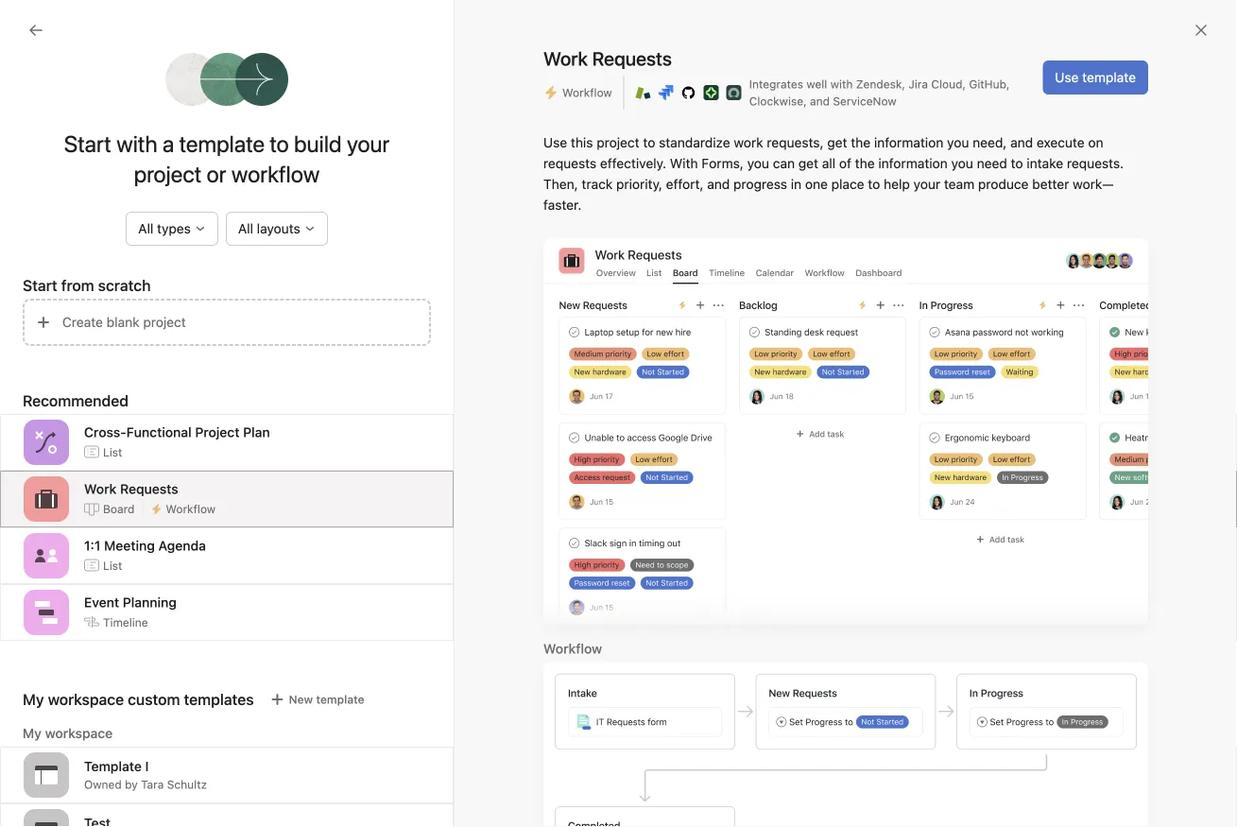 Task type: vqa. For each thing, say whether or not it's contained in the screenshot.
TEXT BOX
no



Task type: describe. For each thing, give the bounding box(es) containing it.
and up the intake
[[1011, 135, 1033, 150]]

1:1
[[84, 538, 101, 553]]

complete
[[846, 698, 898, 711]]

start for start with a template to build your project or workflow
[[64, 130, 111, 157]]

schultz
[[167, 778, 207, 791]]

0 vertical spatial workflow
[[562, 86, 612, 99]]

sections
[[478, 772, 529, 788]]

all for all types
[[138, 221, 153, 236]]

tuesday for 3rd the tuesday button from the bottom of the page
[[657, 672, 702, 685]]

overdue button
[[428, 590, 481, 615]]

plan
[[243, 424, 270, 440]]

top
[[417, 738, 437, 754]]

create task button
[[281, 625, 372, 652]]

work—
[[1073, 176, 1114, 192]]

your inside organize and plan your work with projects
[[152, 526, 175, 539]]

tara
[[141, 778, 164, 791]]

organize
[[52, 526, 100, 539]]

goals link
[[11, 267, 216, 297]]

github
[[969, 78, 1007, 91]]

requests
[[120, 481, 178, 496]]

then,
[[544, 176, 578, 192]]

my workspace custom templates
[[23, 691, 254, 708]]

plan
[[126, 526, 148, 539]]

list for meeting
[[103, 559, 122, 572]]

completed image
[[277, 701, 300, 724]]

workspace
[[48, 691, 124, 708]]

on inside use this project to standardize work requests, get the information you need, and execute on requests effectively. with forms, you can get all of the information you need to intake requests. then, track priority, effort, and progress in one place to help your team produce better work— faster.
[[1088, 135, 1104, 150]]

custom templates
[[128, 691, 254, 708]]

use template
[[1055, 69, 1136, 85]]

start from scratch
[[23, 276, 151, 294]]

faster.
[[544, 197, 582, 213]]

tuesday for 5️⃣ fifth: save time by collaborating in asana the tuesday button
[[657, 706, 702, 719]]

overdue
[[428, 590, 481, 605]]

integrates well with zendesk , jira cloud , github , clockwise , and servicenow
[[749, 78, 1010, 108]]

1 horizontal spatial by
[[418, 704, 433, 720]]

to inside start with a template to build your project or workflow
[[270, 130, 289, 157]]

planning
[[123, 594, 177, 610]]

work inside organize and plan your work with projects
[[64, 543, 90, 556]]

event
[[84, 594, 119, 610]]

right
[[505, 806, 534, 822]]

3️⃣
[[303, 772, 317, 788]]

invite button
[[18, 785, 99, 820]]

meeting
[[104, 538, 155, 553]]

to up effectively.
[[643, 135, 655, 150]]

of inside use this project to standardize work requests, get the information you need, and execute on requests effectively. with forms, you can get all of the information you need to intake requests. then, track priority, effort, and progress in one place to help your team produce better work— faster.
[[839, 155, 852, 171]]

well
[[807, 78, 827, 91]]

2 vertical spatial the
[[404, 806, 423, 822]]

all
[[822, 155, 836, 171]]

and inside organize and plan your work with projects
[[103, 526, 123, 539]]

time
[[388, 704, 415, 720]]

tuesday button for 5️⃣ fifth: save time by collaborating in asana
[[657, 706, 702, 719]]

wednesday, november 1 good afternoon, ruby
[[591, 138, 873, 197]]

and down forms,
[[707, 176, 730, 192]]

use for use template
[[1055, 69, 1079, 85]]

save
[[355, 704, 385, 720]]

, up the need,
[[1007, 78, 1010, 91]]

you left the need,
[[947, 135, 969, 150]]

you up team
[[951, 155, 973, 171]]

place
[[832, 176, 865, 192]]

create for create blank project
[[62, 314, 103, 330]]

work right the make
[[394, 670, 424, 686]]

all types button
[[126, 212, 218, 246]]

need,
[[973, 135, 1007, 150]]

4 tuesday from the top
[[657, 808, 702, 821]]

goals
[[49, 274, 84, 289]]

template for new template
[[316, 693, 365, 706]]

inbox
[[49, 125, 82, 141]]

manageable
[[427, 670, 502, 686]]

with inside integrates well with zendesk , jira cloud , github , clockwise , and servicenow
[[831, 78, 853, 91]]

project inside button
[[143, 314, 186, 330]]

and inside integrates well with zendesk , jira cloud , github , clockwise , and servicenow
[[810, 95, 830, 108]]

a
[[163, 130, 174, 157]]

functional
[[126, 424, 192, 440]]

create task
[[304, 632, 367, 645]]

4️⃣
[[303, 738, 317, 754]]

search button
[[396, 8, 849, 38]]

you right for
[[558, 806, 580, 822]]

projects element
[[0, 399, 227, 626]]

task
[[344, 632, 367, 645]]

new for new template
[[289, 693, 313, 706]]

go back image
[[28, 23, 43, 38]]

make
[[358, 670, 391, 686]]

better
[[1032, 176, 1069, 192]]

projects
[[23, 408, 74, 423]]

wednesday,
[[646, 138, 731, 155]]

Completed checkbox
[[277, 701, 300, 724]]

new template button
[[261, 686, 373, 713]]

clockwise image
[[704, 85, 719, 100]]

projects
[[119, 543, 162, 556]]

by inside template i owned by tara schultz
[[125, 778, 138, 791]]

search list box
[[396, 8, 849, 38]]

use template button
[[1043, 60, 1148, 95]]

create blank project
[[62, 314, 186, 330]]

new template
[[289, 693, 365, 706]]

my
[[23, 691, 44, 708]]

work inside use this project to standardize work requests, get the information you need, and execute on requests effectively. with forms, you can get all of the information you need to intake requests. then, track priority, effort, and progress in one place to help your team produce better work— faster.
[[734, 135, 763, 150]]

cloud
[[931, 78, 963, 91]]

start for start from scratch
[[23, 276, 57, 294]]

zendesk image
[[636, 85, 651, 100]]

to left the help
[[868, 176, 880, 192]]

1 vertical spatial workflow
[[166, 502, 216, 515]]

1:1 meeting agenda
[[84, 538, 206, 553]]

timeline
[[103, 616, 148, 629]]

, down well
[[804, 95, 807, 108]]

tuesday for 4️⃣ fourth: stay on top of incoming work's the tuesday button
[[657, 740, 702, 753]]

1
[[811, 138, 818, 155]]

i
[[145, 759, 149, 774]]

work requests image
[[35, 488, 58, 510]]

2️⃣
[[303, 806, 317, 822]]

globe image
[[782, 677, 805, 700]]

or workflow
[[207, 161, 320, 187]]

work down asana
[[516, 738, 545, 754]]

1 vertical spatial information
[[879, 155, 948, 171]]

, left jira
[[902, 78, 906, 91]]

your inside use this project to standardize work requests, get the information you need, and execute on requests effectively. with forms, you can get all of the information you need to intake requests. then, track priority, effort, and progress in one place to help your team produce better work— faster.
[[914, 176, 941, 192]]

1 horizontal spatial get
[[827, 135, 847, 150]]

layouts
[[257, 221, 300, 236]]

execute
[[1037, 135, 1085, 150]]

project inside use this project to standardize work requests, get the information you need, and execute on requests effectively. with forms, you can get all of the information you need to intake requests. then, track priority, effort, and progress in one place to help your team produce better work— faster.
[[597, 135, 640, 150]]

create project link
[[763, 596, 1184, 656]]

1 tuesday button from the top
[[657, 672, 702, 685]]

types
[[157, 221, 191, 236]]

invite
[[53, 794, 87, 810]]

new project
[[81, 572, 146, 585]]

for
[[537, 806, 554, 822]]

template for use template
[[1083, 69, 1136, 85]]

1:1 meeting agenda image
[[35, 544, 58, 567]]

this
[[571, 135, 593, 150]]

tuesday button for 4️⃣ fourth: stay on top of incoming work
[[657, 740, 702, 753]]



Task type: locate. For each thing, give the bounding box(es) containing it.
with up layout
[[449, 772, 474, 788]]

by left 'tara'
[[125, 778, 138, 791]]

1 vertical spatial get
[[799, 155, 819, 171]]

cross-functional project plan image
[[35, 431, 58, 454]]

template up execute
[[1083, 69, 1136, 85]]

use
[[1055, 69, 1079, 85], [544, 135, 567, 150]]

list down organize and plan your work with projects
[[103, 559, 122, 572]]

new inside new template 'button'
[[289, 693, 313, 706]]

of right all
[[839, 155, 852, 171]]

third:
[[320, 772, 356, 788]]

work requests
[[84, 481, 178, 496]]

1 vertical spatial tuesday button
[[657, 706, 702, 719]]

on left top
[[398, 738, 413, 754]]

0 vertical spatial information
[[874, 135, 944, 150]]

1 horizontal spatial use
[[1055, 69, 1079, 85]]

0 horizontal spatial of
[[441, 738, 453, 754]]

with left a
[[116, 130, 158, 157]]

workflow down completed button
[[544, 641, 602, 656]]

1 vertical spatial of
[[441, 738, 453, 754]]

project inside button
[[108, 572, 146, 585]]

all left types at the left of page
[[138, 221, 153, 236]]

inbox link
[[11, 118, 216, 148]]

project up event planning
[[108, 572, 146, 585]]

from scratch
[[61, 276, 151, 294]]

1 tuesday from the top
[[657, 672, 702, 685]]

event planning image
[[35, 601, 58, 624]]

all inside popup button
[[138, 221, 153, 236]]

requests,
[[767, 135, 824, 150]]

Completed checkbox
[[277, 735, 300, 758]]

,
[[902, 78, 906, 91], [963, 78, 966, 91], [1007, 78, 1010, 91], [804, 95, 807, 108]]

1 horizontal spatial on
[[1088, 135, 1104, 150]]

the up place
[[855, 155, 875, 171]]

new up event
[[81, 572, 105, 585]]

use inside use template button
[[1055, 69, 1079, 85]]

priority,
[[616, 176, 663, 192]]

use up the requests
[[544, 135, 567, 150]]

create inside "button"
[[304, 632, 341, 645]]

6️⃣ sixth: make work manageable
[[303, 670, 502, 686]]

in left one
[[791, 176, 802, 192]]

organized
[[385, 772, 445, 788]]

by right time at the bottom left of the page
[[418, 704, 433, 720]]

0 vertical spatial on
[[1088, 135, 1104, 150]]

0 horizontal spatial get
[[799, 155, 819, 171]]

standardize
[[659, 135, 730, 150]]

you up progress
[[747, 155, 769, 171]]

1 horizontal spatial all
[[238, 221, 253, 236]]

to up 'or workflow'
[[270, 130, 289, 157]]

new
[[81, 572, 105, 585], [289, 693, 313, 706]]

1 template image from the top
[[35, 764, 58, 786]]

project inside start with a template to build your project or workflow
[[134, 161, 202, 187]]

your inside start with a template to build your project or workflow
[[347, 130, 390, 157]]

work
[[734, 135, 763, 150], [64, 543, 90, 556], [394, 670, 424, 686], [516, 738, 545, 754]]

0 vertical spatial template image
[[35, 764, 58, 786]]

get up all
[[827, 135, 847, 150]]

on
[[1088, 135, 1104, 150], [398, 738, 413, 754]]

use inside use this project to standardize work requests, get the information you need, and execute on requests effectively. with forms, you can get all of the information you need to intake requests. then, track priority, effort, and progress in one place to help your team produce better work— faster.
[[544, 135, 567, 150]]

use for use this project to standardize work requests, get the information you need, and execute on requests effectively. with forms, you can get all of the information you need to intake requests. then, track priority, effort, and progress in one place to help your team produce better work— faster.
[[544, 135, 567, 150]]

cross-
[[84, 424, 126, 440]]

start up starred
[[23, 276, 57, 294]]

create up 'james' at the top left of the page
[[62, 314, 103, 330]]

your
[[347, 130, 390, 157], [914, 176, 941, 192], [152, 526, 175, 539]]

3 tuesday button from the top
[[657, 740, 702, 753]]

1 vertical spatial create
[[304, 632, 341, 645]]

list down "cross-"
[[103, 445, 122, 459]]

github image
[[681, 85, 696, 100]]

new down the 6️⃣
[[289, 693, 313, 706]]

your right build
[[347, 130, 390, 157]]

2 horizontal spatial your
[[914, 176, 941, 192]]

forms,
[[702, 155, 744, 171]]

workflow up agenda
[[166, 502, 216, 515]]

your right the help
[[914, 176, 941, 192]]

ruby
[[807, 161, 873, 197]]

fourth:
[[320, 738, 364, 754]]

the right find
[[404, 806, 423, 822]]

2 tuesday from the top
[[657, 706, 702, 719]]

workflow down work requests
[[562, 86, 612, 99]]

1 vertical spatial use
[[544, 135, 567, 150]]

0 horizontal spatial in
[[520, 704, 530, 720]]

template inside 'button'
[[316, 693, 365, 706]]

with right well
[[831, 78, 853, 91]]

0 vertical spatial in
[[791, 176, 802, 192]]

create left 'task'
[[304, 632, 341, 645]]

drinks
[[886, 674, 926, 690]]

starred element
[[0, 301, 227, 399]]

with up new project
[[93, 543, 116, 556]]

drisco's drinks
[[831, 674, 926, 690]]

in left asana
[[520, 704, 530, 720]]

the
[[851, 135, 871, 150], [855, 155, 875, 171], [404, 806, 423, 822]]

work down organize
[[64, 543, 90, 556]]

3 tuesday from the top
[[657, 740, 702, 753]]

2 template image from the top
[[35, 820, 58, 827]]

1 horizontal spatial your
[[347, 130, 390, 157]]

1 vertical spatial on
[[398, 738, 413, 754]]

0 vertical spatial start
[[64, 130, 111, 157]]

work up forms,
[[734, 135, 763, 150]]

new inside new project button
[[81, 572, 105, 585]]

0 horizontal spatial use
[[544, 135, 567, 150]]

team
[[944, 176, 975, 192]]

james
[[49, 342, 89, 357]]

all types
[[138, 221, 191, 236]]

one
[[805, 176, 828, 192]]

1 all from the left
[[138, 221, 153, 236]]

2 tuesday button from the top
[[657, 706, 702, 719]]

1 vertical spatial new
[[289, 693, 313, 706]]

need
[[977, 155, 1007, 171]]

close image
[[1194, 23, 1209, 38]]

0 horizontal spatial all
[[138, 221, 153, 236]]

1 horizontal spatial template
[[316, 693, 365, 706]]

1 horizontal spatial new
[[289, 693, 313, 706]]

0 horizontal spatial by
[[125, 778, 138, 791]]

projects button
[[0, 405, 74, 427]]

0 vertical spatial template
[[1083, 69, 1136, 85]]

0 vertical spatial of
[[839, 155, 852, 171]]

0 horizontal spatial template
[[179, 130, 265, 157]]

requests
[[544, 155, 597, 171]]

2 vertical spatial template
[[316, 693, 365, 706]]

get left all
[[799, 155, 819, 171]]

all for all layouts
[[238, 221, 253, 236]]

completed image
[[277, 735, 300, 758]]

project
[[597, 135, 640, 150], [134, 161, 202, 187], [143, 314, 186, 330], [108, 572, 146, 585]]

stay
[[368, 738, 395, 754]]

1 list from the top
[[103, 445, 122, 459]]

insights element
[[0, 172, 227, 301]]

view profile image
[[281, 550, 326, 596]]

with
[[670, 155, 698, 171]]

1 vertical spatial the
[[855, 155, 875, 171]]

0 vertical spatial get
[[827, 135, 847, 150]]

2 vertical spatial your
[[152, 526, 175, 539]]

2 all from the left
[[238, 221, 253, 236]]

servicenow image
[[727, 85, 742, 100]]

0 vertical spatial use
[[1055, 69, 1079, 85]]

incoming
[[457, 738, 512, 754]]

november
[[735, 138, 808, 155]]

0 vertical spatial new
[[81, 572, 105, 585]]

use up execute
[[1055, 69, 1079, 85]]

template down sixth:
[[316, 693, 365, 706]]

1 horizontal spatial create
[[304, 632, 341, 645]]

project up effectively.
[[597, 135, 640, 150]]

template
[[1083, 69, 1136, 85], [179, 130, 265, 157], [316, 693, 365, 706]]

in inside use this project to standardize work requests, get the information you need, and execute on requests effectively. with forms, you can get all of the information you need to intake requests. then, track priority, effort, and progress in one place to help your team produce better work— faster.
[[791, 176, 802, 192]]

the down the servicenow
[[851, 135, 871, 150]]

of right top
[[441, 738, 453, 754]]

on up requests.
[[1088, 135, 1104, 150]]

1 vertical spatial template
[[179, 130, 265, 157]]

build
[[294, 130, 342, 157]]

, left github
[[963, 78, 966, 91]]

1 horizontal spatial in
[[791, 176, 802, 192]]

you
[[947, 135, 969, 150], [747, 155, 769, 171], [951, 155, 973, 171], [558, 806, 580, 822]]

team
[[23, 635, 56, 650]]

get
[[359, 772, 381, 788]]

intake
[[1027, 155, 1064, 171]]

servicenow
[[833, 95, 897, 108]]

0 vertical spatial your
[[347, 130, 390, 157]]

all left layouts
[[238, 221, 253, 236]]

project right blank
[[143, 314, 186, 330]]

template image
[[35, 764, 58, 786], [35, 820, 58, 827]]

and down board
[[103, 526, 123, 539]]

0 vertical spatial tuesday button
[[657, 672, 702, 685]]

create inside button
[[62, 314, 103, 330]]

all inside popup button
[[238, 221, 253, 236]]

board
[[103, 502, 135, 515]]

3️⃣ third: get organized with sections
[[303, 772, 529, 788]]

your right 'plan'
[[152, 526, 175, 539]]

recommended projects
[[763, 741, 912, 756]]

jira cloud image
[[659, 85, 674, 100]]

workflow
[[562, 86, 612, 99], [166, 502, 216, 515], [544, 641, 602, 656]]

template up 'or workflow'
[[179, 130, 265, 157]]

1 vertical spatial your
[[914, 176, 941, 192]]

0 horizontal spatial on
[[398, 738, 413, 754]]

intermediate
[[632, 238, 721, 256]]

start with a template to build your project or workflow
[[64, 130, 390, 187]]

template inside start with a template to build your project or workflow
[[179, 130, 265, 157]]

0 vertical spatial the
[[851, 135, 871, 150]]

1 vertical spatial in
[[520, 704, 530, 720]]

1 vertical spatial by
[[125, 778, 138, 791]]

2 list from the top
[[103, 559, 122, 572]]

and down well
[[810, 95, 830, 108]]

template image down invite button at left
[[35, 820, 58, 827]]

with inside start with a template to build your project or workflow
[[116, 130, 158, 157]]

zendesk
[[856, 78, 902, 91]]

work requests
[[544, 47, 672, 69]]

start left a
[[64, 130, 111, 157]]

produce
[[978, 176, 1029, 192]]

project down a
[[134, 161, 202, 187]]

to up produce
[[1011, 155, 1023, 171]]

hide sidebar image
[[25, 15, 40, 30]]

agenda
[[158, 538, 206, 553]]

clockwise
[[749, 95, 804, 108]]

2 vertical spatial tuesday button
[[657, 740, 702, 753]]

0 horizontal spatial create
[[62, 314, 103, 330]]

new for new project
[[81, 572, 105, 585]]

1 vertical spatial template image
[[35, 820, 58, 827]]

0 horizontal spatial start
[[23, 276, 57, 294]]

ja
[[26, 343, 38, 356]]

list
[[103, 445, 122, 459], [103, 559, 122, 572]]

fifth:
[[320, 704, 352, 720]]

0 horizontal spatial new
[[81, 572, 105, 585]]

2 horizontal spatial template
[[1083, 69, 1136, 85]]

team button
[[0, 631, 56, 654]]

track
[[582, 176, 613, 192]]

collaborating
[[437, 704, 516, 720]]

jira
[[909, 78, 928, 91]]

work
[[84, 481, 117, 496]]

starred button
[[0, 308, 69, 327]]

blank
[[107, 314, 140, 330]]

start inside start with a template to build your project or workflow
[[64, 130, 111, 157]]

1 horizontal spatial start
[[64, 130, 111, 157]]

2 vertical spatial workflow
[[544, 641, 602, 656]]

1 vertical spatial start
[[23, 276, 57, 294]]

that's
[[467, 806, 502, 822]]

help
[[884, 176, 910, 192]]

template inside button
[[1083, 69, 1136, 85]]

tuesday button
[[657, 672, 702, 685], [657, 706, 702, 719], [657, 740, 702, 753]]

effort,
[[666, 176, 704, 192]]

0 horizontal spatial your
[[152, 526, 175, 539]]

list for functional
[[103, 445, 122, 459]]

with
[[831, 78, 853, 91], [116, 130, 158, 157], [93, 543, 116, 556], [449, 772, 474, 788]]

template image up "invite"
[[35, 764, 58, 786]]

0 vertical spatial by
[[418, 704, 433, 720]]

0 vertical spatial create
[[62, 314, 103, 330]]

1 vertical spatial list
[[103, 559, 122, 572]]

progress
[[734, 176, 787, 192]]

can
[[773, 155, 795, 171]]

create blank project button
[[23, 299, 431, 346]]

completed
[[504, 590, 572, 605]]

0 vertical spatial list
[[103, 445, 122, 459]]

create for create task
[[304, 632, 341, 645]]

with inside organize and plan your work with projects
[[93, 543, 116, 556]]

1 horizontal spatial of
[[839, 155, 852, 171]]



